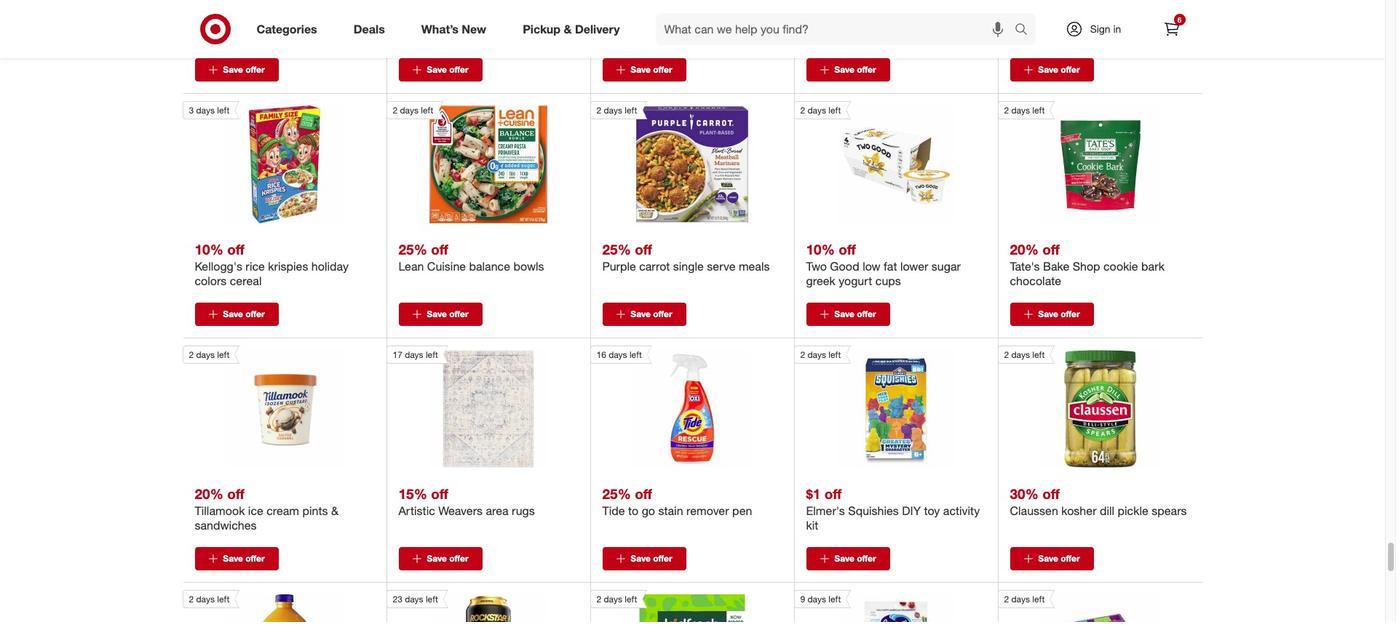 Task type: describe. For each thing, give the bounding box(es) containing it.
save offer for hello kids' toothpaste
[[631, 64, 673, 75]]

save for hello kids' toothpaste
[[631, 64, 651, 75]]

rice
[[246, 259, 265, 274]]

squishies
[[849, 504, 899, 518]]

offer for bays original english muffins
[[1061, 64, 1081, 75]]

off for 25% off tide to go stain remover pen
[[635, 486, 652, 502]]

2 days left button for 25% off lean cuisine balance bowls
[[386, 101, 548, 224]]

offer for claussen kosher dill pickle spears
[[1061, 553, 1081, 564]]

lean
[[399, 259, 424, 274]]

25% for 25% off lean cuisine balance bowls
[[399, 241, 427, 258]]

food
[[930, 14, 953, 29]]

left for 25% off lean cuisine balance bowls 2 days left button
[[421, 105, 433, 116]]

off for 20% off tate's bake shop cookie bark chocolate
[[1043, 241, 1060, 258]]

2 for 20% off tillamook ice cream pints & sandwiches
[[189, 349, 194, 360]]

offer down what's new link
[[449, 64, 469, 75]]

lower
[[901, 259, 929, 274]]

applegate bacon button
[[195, 0, 375, 44]]

2 days left for 20% off tate's bake shop cookie bark chocolate
[[1005, 105, 1045, 116]]

left for 2 days left button for $1 off elmer's squishies diy toy activity kit
[[829, 349, 841, 360]]

ice
[[248, 504, 263, 518]]

dill
[[1100, 504, 1115, 518]]

25% for 25% off purple carrot single serve meals
[[603, 241, 631, 258]]

bowls
[[514, 259, 545, 274]]

in
[[1114, 23, 1122, 35]]

& inside 20% off tillamook ice cream pints & sandwiches
[[331, 504, 339, 518]]

purple
[[603, 259, 636, 274]]

save offer button for tillamook ice cream pints & sandwiches
[[195, 548, 279, 571]]

2 days left button for 25% off purple carrot single serve meals
[[590, 101, 752, 224]]

bark
[[1142, 259, 1165, 274]]

left for 2 days left button associated with 30% off claussen kosher dill pickle spears
[[1033, 349, 1045, 360]]

16
[[597, 349, 607, 360]]

save offer button for claussen kosher dill pickle spears
[[1011, 548, 1094, 571]]

deals link
[[341, 13, 403, 45]]

20% off tate's bake shop cookie bark chocolate
[[1011, 241, 1165, 288]]

delivery
[[575, 22, 620, 36]]

serve
[[707, 259, 736, 274]]

to
[[629, 504, 639, 518]]

3 days left
[[189, 105, 230, 116]]

2 for $1 off elmer's squishies diy toy activity kit
[[801, 349, 806, 360]]

good inside 10% off two good low fat lower sugar greek yogurt cups
[[831, 259, 860, 274]]

offer for blue tastefuls wet cat food
[[857, 64, 877, 75]]

2 days left for 10% off two good low fat lower sugar greek yogurt cups
[[801, 105, 841, 116]]

kit
[[807, 518, 819, 533]]

save for applegate bacon
[[223, 64, 243, 75]]

bake
[[1044, 259, 1070, 274]]

9 days left
[[801, 594, 841, 605]]

tide
[[603, 504, 625, 518]]

left for 9 days left button
[[829, 594, 841, 605]]

offer for tate's bake shop cookie bark chocolate
[[1061, 309, 1081, 320]]

days for '16 days left' button
[[609, 349, 628, 360]]

area
[[486, 504, 509, 518]]

pickup
[[523, 22, 561, 36]]

cuisine
[[427, 259, 466, 274]]

save offer for purple carrot single serve meals
[[631, 309, 673, 320]]

save offer button for tate's bake shop cookie bark chocolate
[[1011, 303, 1094, 326]]

23 days left
[[393, 594, 438, 605]]

off for $1 off elmer's squishies diy toy activity kit
[[825, 486, 842, 502]]

cream
[[267, 504, 299, 518]]

20% off tillamook ice cream pints & sandwiches
[[195, 486, 339, 533]]

save offer button for hello kids' toothpaste
[[603, 58, 686, 81]]

25% off purple carrot single serve meals
[[603, 241, 770, 274]]

left for 3 days left button
[[217, 105, 230, 116]]

days for 2 days left button associated with 30% off claussen kosher dill pickle spears
[[1012, 349, 1031, 360]]

2 days left for 25% off purple carrot single serve meals
[[597, 105, 637, 116]]

offer for two good low fat lower sugar greek yogurt cups
[[857, 309, 877, 320]]

smith
[[528, 14, 558, 29]]

new
[[462, 22, 487, 36]]

20% for 20% off tillamook ice cream pints & sandwiches
[[195, 486, 223, 502]]

activity
[[944, 504, 981, 518]]

20% for 20% off tate's bake shop cookie bark chocolate
[[1011, 241, 1039, 258]]

16 days left
[[597, 349, 642, 360]]

hello kids' toothpaste button
[[603, 0, 783, 44]]

search
[[1008, 23, 1043, 38]]

17
[[393, 349, 403, 360]]

pickup & delivery
[[523, 22, 620, 36]]

off for 20% off tillamook ice cream pints & sandwiches
[[227, 486, 245, 502]]

15%
[[399, 486, 427, 502]]

save offer button for purple carrot single serve meals
[[603, 303, 686, 326]]

cat
[[910, 14, 926, 29]]

artistic
[[399, 504, 435, 518]]

9
[[801, 594, 806, 605]]

2 days left for $1 off elmer's squishies diy toy activity kit
[[801, 349, 841, 360]]

2 for 30% off claussen kosher dill pickle spears
[[1005, 349, 1010, 360]]

6
[[1178, 15, 1182, 24]]

applegate
[[195, 14, 248, 29]]

blue tastefuls wet cat food button
[[807, 0, 986, 44]]

save for two good low fat lower sugar greek yogurt cups
[[835, 309, 855, 320]]

save offer button for lean cuisine balance bowls
[[399, 303, 483, 326]]

offer for applegate bacon
[[246, 64, 265, 75]]

off for 30% off claussen kosher dill pickle spears
[[1043, 486, 1060, 502]]

days for 2 days left button for 20% off tillamook ice cream pints & sandwiches
[[196, 349, 215, 360]]

left for 2 days left button for 20% off tillamook ice cream pints & sandwiches
[[217, 349, 230, 360]]

two
[[807, 259, 827, 274]]

save offer for elmer's squishies diy toy activity kit
[[835, 553, 877, 564]]

3
[[189, 105, 194, 116]]

days for 2 days left button associated with 10% off two good low fat lower sugar greek yogurt cups
[[808, 105, 827, 116]]

elmer's
[[807, 504, 845, 518]]

what's new
[[422, 22, 487, 36]]

carrot
[[640, 259, 670, 274]]

sandwiches
[[195, 518, 257, 533]]

categories
[[257, 22, 317, 36]]

cups
[[876, 274, 902, 288]]

deals
[[354, 22, 385, 36]]

$1 off elmer's squishies diy toy activity kit
[[807, 486, 981, 533]]

good inside good & gather™ granny smith apples
[[399, 14, 428, 29]]

cereal
[[230, 274, 262, 288]]

25% for 25% off tide to go stain remover pen
[[603, 486, 631, 502]]

sign
[[1091, 23, 1111, 35]]

offer for kellogg's rice krispies holiday colors cereal
[[246, 309, 265, 320]]

save offer for kellogg's rice krispies holiday colors cereal
[[223, 309, 265, 320]]

bays
[[1011, 14, 1036, 29]]

wet
[[888, 14, 907, 29]]

days for 9 days left button
[[808, 594, 827, 605]]

16 days left button
[[590, 346, 752, 468]]

days for 25% off lean cuisine balance bowls 2 days left button
[[400, 105, 419, 116]]

categories link
[[244, 13, 336, 45]]

offer for tide to go stain remover pen
[[653, 553, 673, 564]]

2 for 20% off tate's bake shop cookie bark chocolate
[[1005, 105, 1010, 116]]

off for 10% off two good low fat lower sugar greek yogurt cups
[[839, 241, 856, 258]]

fat
[[884, 259, 898, 274]]

9 days left button
[[794, 591, 956, 623]]

save offer for artistic weavers area rugs
[[427, 553, 469, 564]]

off for 25% off purple carrot single serve meals
[[635, 241, 652, 258]]

pickup & delivery link
[[511, 13, 638, 45]]

days for the "23 days left" button
[[405, 594, 424, 605]]

What can we help you find? suggestions appear below search field
[[656, 13, 1019, 45]]

save for blue tastefuls wet cat food
[[835, 64, 855, 75]]

save for purple carrot single serve meals
[[631, 309, 651, 320]]

pints
[[303, 504, 328, 518]]

offer for tillamook ice cream pints & sandwiches
[[246, 553, 265, 564]]

2 days left button for 20% off tillamook ice cream pints & sandwiches
[[182, 346, 344, 468]]

holiday
[[312, 259, 349, 274]]

save offer button down what's
[[399, 58, 483, 81]]

pickle
[[1118, 504, 1149, 518]]

days for 2 days left button for $1 off elmer's squishies diy toy activity kit
[[808, 349, 827, 360]]

original
[[1040, 14, 1080, 29]]

2 days left button for 30% off claussen kosher dill pickle spears
[[998, 346, 1160, 468]]



Task type: locate. For each thing, give the bounding box(es) containing it.
save offer button down claussen
[[1011, 548, 1094, 571]]

25% inside 25% off lean cuisine balance bowls
[[399, 241, 427, 258]]

10% up kellogg's
[[195, 241, 223, 258]]

0 horizontal spatial good
[[399, 14, 428, 29]]

applegate bacon
[[195, 14, 284, 29]]

off right 15%
[[431, 486, 449, 502]]

save offer button for kellogg's rice krispies holiday colors cereal
[[195, 303, 279, 326]]

off up kellogg's
[[227, 241, 245, 258]]

off inside 20% off tillamook ice cream pints & sandwiches
[[227, 486, 245, 502]]

1 vertical spatial 20%
[[195, 486, 223, 502]]

& right pints
[[331, 504, 339, 518]]

save offer down sandwiches
[[223, 553, 265, 564]]

left inside the "23 days left" button
[[426, 594, 438, 605]]

colors
[[195, 274, 227, 288]]

1 vertical spatial good
[[831, 259, 860, 274]]

save offer down kosher
[[1039, 553, 1081, 564]]

& right smith
[[564, 22, 572, 36]]

20% inside 20% off tillamook ice cream pints & sandwiches
[[195, 486, 223, 502]]

2 days left
[[393, 105, 433, 116], [597, 105, 637, 116], [801, 105, 841, 116], [1005, 105, 1045, 116], [189, 349, 230, 360], [801, 349, 841, 360], [1005, 349, 1045, 360], [189, 594, 230, 605], [597, 594, 637, 605], [1005, 594, 1045, 605]]

off for 10% off kellogg's rice krispies holiday colors cereal
[[227, 241, 245, 258]]

23
[[393, 594, 403, 605]]

kids'
[[631, 14, 655, 29]]

off up claussen
[[1043, 486, 1060, 502]]

offer down yogurt
[[857, 309, 877, 320]]

sign in link
[[1054, 13, 1145, 45]]

kosher
[[1062, 504, 1097, 518]]

2 days left button for 10% off two good low fat lower sugar greek yogurt cups
[[794, 101, 956, 224]]

search button
[[1008, 13, 1043, 48]]

10% for 10% off two good low fat lower sugar greek yogurt cups
[[807, 241, 835, 258]]

save offer button for artistic weavers area rugs
[[399, 548, 483, 571]]

25% inside 25% off purple carrot single serve meals
[[603, 241, 631, 258]]

save offer for tillamook ice cream pints & sandwiches
[[223, 553, 265, 564]]

days for 2 days left button associated with 25% off purple carrot single serve meals
[[604, 105, 623, 116]]

25% up lean in the top left of the page
[[399, 241, 427, 258]]

offer down 'tastefuls'
[[857, 64, 877, 75]]

left for 2 days left button associated with 25% off purple carrot single serve meals
[[625, 105, 637, 116]]

0 horizontal spatial &
[[331, 504, 339, 518]]

1 horizontal spatial 20%
[[1011, 241, 1039, 258]]

gather™
[[442, 14, 484, 29]]

save offer down what can we help you find? suggestions appear below search field
[[835, 64, 877, 75]]

off inside 25% off lean cuisine balance bowls
[[431, 241, 449, 258]]

save offer down cuisine
[[427, 309, 469, 320]]

left inside 9 days left button
[[829, 594, 841, 605]]

offer for purple carrot single serve meals
[[653, 309, 673, 320]]

offer down chocolate
[[1061, 309, 1081, 320]]

offer down weavers
[[449, 553, 469, 564]]

2 days left button for 20% off tate's bake shop cookie bark chocolate
[[998, 101, 1160, 224]]

days for 17 days left button
[[405, 349, 424, 360]]

off up bake
[[1043, 241, 1060, 258]]

2 horizontal spatial &
[[564, 22, 572, 36]]

10% off kellogg's rice krispies holiday colors cereal
[[195, 241, 349, 288]]

good & gather™ granny smith apples button
[[399, 0, 579, 58]]

greek
[[807, 274, 836, 288]]

3 days left button
[[182, 101, 344, 224]]

save offer down "squishies"
[[835, 553, 877, 564]]

offer for artistic weavers area rugs
[[449, 553, 469, 564]]

offer down kosher
[[1061, 553, 1081, 564]]

bays original english muffins button
[[1011, 0, 1191, 44]]

pen
[[733, 504, 753, 518]]

save down what can we help you find? suggestions appear below search field
[[835, 64, 855, 75]]

save offer for two good low fat lower sugar greek yogurt cups
[[835, 309, 877, 320]]

save up 9 days left
[[835, 553, 855, 564]]

25% off tide to go stain remover pen
[[603, 486, 753, 518]]

save offer down weavers
[[427, 553, 469, 564]]

10% off two good low fat lower sugar greek yogurt cups
[[807, 241, 961, 288]]

off inside "30% off claussen kosher dill pickle spears"
[[1043, 486, 1060, 502]]

low
[[863, 259, 881, 274]]

good
[[399, 14, 428, 29], [831, 259, 860, 274]]

go
[[642, 504, 655, 518]]

2 for 10% off two good low fat lower sugar greek yogurt cups
[[801, 105, 806, 116]]

offer for lean cuisine balance bowls
[[449, 309, 469, 320]]

offer down "squishies"
[[857, 553, 877, 564]]

save offer button down cereal
[[195, 303, 279, 326]]

save offer down what's new
[[427, 64, 469, 75]]

off
[[227, 241, 245, 258], [431, 241, 449, 258], [635, 241, 652, 258], [839, 241, 856, 258], [1043, 241, 1060, 258], [227, 486, 245, 502], [431, 486, 449, 502], [635, 486, 652, 502], [825, 486, 842, 502], [1043, 486, 1060, 502]]

off up go
[[635, 486, 652, 502]]

& for gather™
[[431, 14, 439, 29]]

off for 15% off artistic weavers area rugs
[[431, 486, 449, 502]]

save for lean cuisine balance bowls
[[427, 309, 447, 320]]

10% for 10% off kellogg's rice krispies holiday colors cereal
[[195, 241, 223, 258]]

2 days left button
[[386, 101, 548, 224], [590, 101, 752, 224], [794, 101, 956, 224], [998, 101, 1160, 224], [182, 346, 344, 468], [794, 346, 956, 468], [998, 346, 1160, 468], [182, 591, 344, 623], [590, 591, 752, 623], [998, 591, 1160, 623]]

save offer button down go
[[603, 548, 686, 571]]

save for elmer's squishies diy toy activity kit
[[835, 553, 855, 564]]

save offer button down yogurt
[[807, 303, 890, 326]]

2 days left for 25% off lean cuisine balance bowls
[[393, 105, 433, 116]]

left inside 17 days left button
[[426, 349, 438, 360]]

days for 3 days left button
[[196, 105, 215, 116]]

save offer down cereal
[[223, 309, 265, 320]]

save offer for applegate bacon
[[223, 64, 265, 75]]

save offer button for tide to go stain remover pen
[[603, 548, 686, 571]]

2 days left for 30% off claussen kosher dill pickle spears
[[1005, 349, 1045, 360]]

0 vertical spatial 20%
[[1011, 241, 1039, 258]]

save offer button for two good low fat lower sugar greek yogurt cups
[[807, 303, 890, 326]]

save up 17 days left
[[427, 309, 447, 320]]

cookie
[[1104, 259, 1139, 274]]

save offer down chocolate
[[1039, 309, 1081, 320]]

offer down original
[[1061, 64, 1081, 75]]

english
[[1083, 14, 1120, 29]]

save up 16 days left
[[631, 309, 651, 320]]

left for 17 days left button
[[426, 349, 438, 360]]

offer down bacon
[[246, 64, 265, 75]]

2 days left button for $1 off elmer's squishies diy toy activity kit
[[794, 346, 956, 468]]

offer down "carrot" on the left of page
[[653, 309, 673, 320]]

save down cereal
[[223, 309, 243, 320]]

25% up purple
[[603, 241, 631, 258]]

off up yogurt
[[839, 241, 856, 258]]

save offer button up 17 days left
[[399, 303, 483, 326]]

save offer down hello kids' toothpaste
[[631, 64, 673, 75]]

10% inside 10% off kellogg's rice krispies holiday colors cereal
[[195, 241, 223, 258]]

save for tide to go stain remover pen
[[631, 553, 651, 564]]

offer down cereal
[[246, 309, 265, 320]]

save offer button down sandwiches
[[195, 548, 279, 571]]

blue tastefuls wet cat food
[[807, 14, 953, 29]]

save down chocolate
[[1039, 309, 1059, 320]]

save offer for claussen kosher dill pickle spears
[[1039, 553, 1081, 564]]

25%
[[399, 241, 427, 258], [603, 241, 631, 258], [603, 486, 631, 502]]

sign in
[[1091, 23, 1122, 35]]

10% inside 10% off two good low fat lower sugar greek yogurt cups
[[807, 241, 835, 258]]

save down sandwiches
[[223, 553, 243, 564]]

offer for hello kids' toothpaste
[[653, 64, 673, 75]]

2 for 25% off purple carrot single serve meals
[[597, 105, 602, 116]]

good & gather™ granny smith apples
[[399, 14, 558, 44]]

spears
[[1152, 504, 1188, 518]]

left for 2 days left button associated with 10% off two good low fat lower sugar greek yogurt cups
[[829, 105, 841, 116]]

save down yogurt
[[835, 309, 855, 320]]

15% off artistic weavers area rugs
[[399, 486, 535, 518]]

save offer down applegate bacon
[[223, 64, 265, 75]]

2
[[393, 105, 398, 116], [597, 105, 602, 116], [801, 105, 806, 116], [1005, 105, 1010, 116], [189, 349, 194, 360], [801, 349, 806, 360], [1005, 349, 1010, 360], [189, 594, 194, 605], [597, 594, 602, 605], [1005, 594, 1010, 605]]

save offer button up 16 days left
[[603, 303, 686, 326]]

tillamook
[[195, 504, 245, 518]]

claussen
[[1011, 504, 1059, 518]]

offer down sandwiches
[[246, 553, 265, 564]]

muffins
[[1123, 14, 1161, 29]]

left for '16 days left' button
[[630, 349, 642, 360]]

1 10% from the left
[[195, 241, 223, 258]]

save offer button down kids'
[[603, 58, 686, 81]]

off inside "15% off artistic weavers area rugs"
[[431, 486, 449, 502]]

25% inside the 25% off tide to go stain remover pen
[[603, 486, 631, 502]]

granny
[[488, 14, 525, 29]]

blue
[[807, 14, 836, 29]]

chocolate
[[1011, 274, 1062, 288]]

23 days left button
[[386, 591, 548, 623]]

save down "search" 'button'
[[1039, 64, 1059, 75]]

save offer button down "search" 'button'
[[1011, 58, 1094, 81]]

2 for 25% off lean cuisine balance bowls
[[393, 105, 398, 116]]

off inside $1 off elmer's squishies diy toy activity kit
[[825, 486, 842, 502]]

save offer for blue tastefuls wet cat food
[[835, 64, 877, 75]]

stain
[[659, 504, 684, 518]]

0 vertical spatial good
[[399, 14, 428, 29]]

save offer for lean cuisine balance bowls
[[427, 309, 469, 320]]

17 days left
[[393, 349, 438, 360]]

tastefuls
[[839, 14, 885, 29]]

save up the 3 days left
[[223, 64, 243, 75]]

shop
[[1073, 259, 1101, 274]]

2 10% from the left
[[807, 241, 835, 258]]

20% up tate's
[[1011, 241, 1039, 258]]

save offer button down what can we help you find? suggestions appear below search field
[[807, 58, 890, 81]]

save up 23 days left on the bottom left of page
[[427, 553, 447, 564]]

& left gather™
[[431, 14, 439, 29]]

balance
[[469, 259, 511, 274]]

what's
[[422, 22, 459, 36]]

save offer down go
[[631, 553, 673, 564]]

$1
[[807, 486, 821, 502]]

off inside 10% off kellogg's rice krispies holiday colors cereal
[[227, 241, 245, 258]]

offer down hello kids' toothpaste
[[653, 64, 673, 75]]

1 horizontal spatial &
[[431, 14, 439, 29]]

& inside good & gather™ granny smith apples
[[431, 14, 439, 29]]

diy
[[903, 504, 921, 518]]

off inside 10% off two good low fat lower sugar greek yogurt cups
[[839, 241, 856, 258]]

remover
[[687, 504, 729, 518]]

offer for elmer's squishies diy toy activity kit
[[857, 553, 877, 564]]

save offer button up 9 days left
[[807, 548, 890, 571]]

save offer button up 23 days left on the bottom left of page
[[399, 548, 483, 571]]

17 days left button
[[386, 346, 548, 468]]

save down to
[[631, 553, 651, 564]]

meals
[[739, 259, 770, 274]]

save offer button for elmer's squishies diy toy activity kit
[[807, 548, 890, 571]]

save offer button
[[195, 58, 279, 81], [399, 58, 483, 81], [603, 58, 686, 81], [807, 58, 890, 81], [1011, 58, 1094, 81], [195, 303, 279, 326], [399, 303, 483, 326], [603, 303, 686, 326], [807, 303, 890, 326], [1011, 303, 1094, 326], [195, 548, 279, 571], [399, 548, 483, 571], [603, 548, 686, 571], [807, 548, 890, 571], [1011, 548, 1094, 571]]

save for claussen kosher dill pickle spears
[[1039, 553, 1059, 564]]

save offer button for bays original english muffins
[[1011, 58, 1094, 81]]

&
[[431, 14, 439, 29], [564, 22, 572, 36], [331, 504, 339, 518]]

0 horizontal spatial 10%
[[195, 241, 223, 258]]

krispies
[[268, 259, 308, 274]]

left for 20% off tate's bake shop cookie bark chocolate 2 days left button
[[1033, 105, 1045, 116]]

save for artistic weavers area rugs
[[427, 553, 447, 564]]

toy
[[925, 504, 940, 518]]

hello kids' toothpaste
[[603, 14, 714, 29]]

save offer down original
[[1039, 64, 1081, 75]]

save offer
[[223, 64, 265, 75], [427, 64, 469, 75], [631, 64, 673, 75], [835, 64, 877, 75], [1039, 64, 1081, 75], [223, 309, 265, 320], [427, 309, 469, 320], [631, 309, 673, 320], [835, 309, 877, 320], [1039, 309, 1081, 320], [223, 553, 265, 564], [427, 553, 469, 564], [631, 553, 673, 564], [835, 553, 877, 564], [1039, 553, 1081, 564]]

save offer down yogurt
[[835, 309, 877, 320]]

20% up "tillamook"
[[195, 486, 223, 502]]

left for the "23 days left" button
[[426, 594, 438, 605]]

days for 20% off tate's bake shop cookie bark chocolate 2 days left button
[[1012, 105, 1031, 116]]

save for tillamook ice cream pints & sandwiches
[[223, 553, 243, 564]]

1 horizontal spatial 10%
[[807, 241, 835, 258]]

toothpaste
[[658, 14, 714, 29]]

save offer for tate's bake shop cookie bark chocolate
[[1039, 309, 1081, 320]]

off inside 25% off purple carrot single serve meals
[[635, 241, 652, 258]]

10% up two
[[807, 241, 835, 258]]

save offer for bays original english muffins
[[1039, 64, 1081, 75]]

save offer button for applegate bacon
[[195, 58, 279, 81]]

off inside 20% off tate's bake shop cookie bark chocolate
[[1043, 241, 1060, 258]]

save offer button for blue tastefuls wet cat food
[[807, 58, 890, 81]]

yogurt
[[839, 274, 873, 288]]

off up "tillamook"
[[227, 486, 245, 502]]

save offer down "carrot" on the left of page
[[631, 309, 673, 320]]

30% off claussen kosher dill pickle spears
[[1011, 486, 1188, 518]]

offer
[[246, 64, 265, 75], [449, 64, 469, 75], [653, 64, 673, 75], [857, 64, 877, 75], [1061, 64, 1081, 75], [246, 309, 265, 320], [449, 309, 469, 320], [653, 309, 673, 320], [857, 309, 877, 320], [1061, 309, 1081, 320], [246, 553, 265, 564], [449, 553, 469, 564], [653, 553, 673, 564], [857, 553, 877, 564], [1061, 553, 1081, 564]]

1 horizontal spatial good
[[831, 259, 860, 274]]

left inside 3 days left button
[[217, 105, 230, 116]]

save down kids'
[[631, 64, 651, 75]]

kellogg's
[[195, 259, 242, 274]]

0 horizontal spatial 20%
[[195, 486, 223, 502]]

bacon
[[251, 14, 284, 29]]

30%
[[1011, 486, 1039, 502]]

offer down cuisine
[[449, 309, 469, 320]]

off up elmer's at the right
[[825, 486, 842, 502]]

save offer for tide to go stain remover pen
[[631, 553, 673, 564]]

off up "carrot" on the left of page
[[635, 241, 652, 258]]

off inside the 25% off tide to go stain remover pen
[[635, 486, 652, 502]]

6 link
[[1156, 13, 1188, 45]]

what's new link
[[409, 13, 505, 45]]

offer down stain
[[653, 553, 673, 564]]

left inside '16 days left' button
[[630, 349, 642, 360]]

25% up 'tide'
[[603, 486, 631, 502]]

save for bays original english muffins
[[1039, 64, 1059, 75]]

off up cuisine
[[431, 241, 449, 258]]

20% inside 20% off tate's bake shop cookie bark chocolate
[[1011, 241, 1039, 258]]

apples
[[399, 29, 435, 44]]

tate's
[[1011, 259, 1040, 274]]

& for delivery
[[564, 22, 572, 36]]

save down claussen
[[1039, 553, 1059, 564]]

save offer button down chocolate
[[1011, 303, 1094, 326]]

save offer button down applegate bacon
[[195, 58, 279, 81]]

save for kellogg's rice krispies holiday colors cereal
[[223, 309, 243, 320]]

save down apples
[[427, 64, 447, 75]]



Task type: vqa. For each thing, say whether or not it's contained in the screenshot.
Categories
yes



